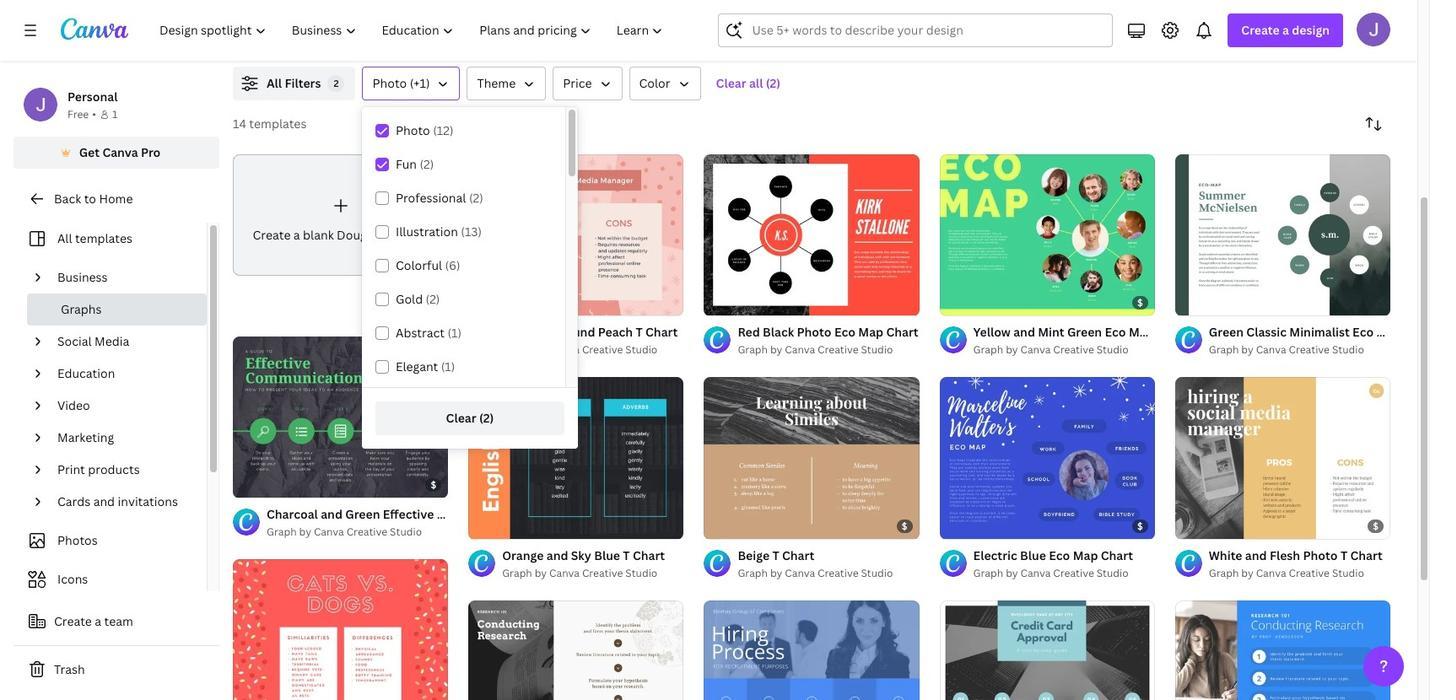 Task type: vqa. For each thing, say whether or not it's contained in the screenshot.
Marketing link
yes



Task type: describe. For each thing, give the bounding box(es) containing it.
t inside fun background peach t chart graph by canva creative studio
[[636, 324, 643, 340]]

studio inside fun background peach t chart graph by canva creative studio
[[626, 343, 658, 357]]

•
[[92, 107, 96, 122]]

icons link
[[24, 564, 197, 596]]

minimalist
[[1290, 324, 1350, 340]]

yellow and mint green eco map chart image
[[940, 154, 1155, 316]]

chart inside the beige t chart graph by canva creative studio
[[782, 548, 815, 564]]

creative inside "electric blue eco map chart graph by canva creative studio"
[[1054, 566, 1095, 581]]

video link
[[51, 390, 197, 422]]

trash link
[[14, 653, 219, 687]]

red
[[738, 324, 760, 340]]

eco inside red black photo eco map chart graph by canva creative studio
[[835, 324, 856, 340]]

graph by canva creative studio
[[267, 525, 422, 539]]

(1) for elegant (1)
[[441, 359, 455, 375]]

14 templates
[[233, 116, 307, 132]]

team
[[104, 614, 133, 630]]

(+1)
[[410, 75, 430, 91]]

studio inside yellow and mint green eco map chart graph by canva creative studio
[[1097, 343, 1129, 357]]

all for all filters
[[267, 75, 282, 91]]

by inside the beige t chart graph by canva creative studio
[[771, 566, 783, 581]]

green inside green classic minimalist eco map char graph by canva creative studio
[[1209, 324, 1244, 340]]

orange and sky blue t chart graph by canva creative studio
[[502, 548, 665, 581]]

canva inside button
[[102, 144, 138, 160]]

create a blank doughnut chart element
[[233, 154, 448, 276]]

mint
[[1038, 324, 1065, 340]]

filters
[[285, 75, 321, 91]]

orange and sky blue t chart image
[[469, 378, 684, 539]]

green inside yellow and mint green eco map chart graph by canva creative studio
[[1068, 324, 1102, 340]]

chart inside red black photo eco map chart graph by canva creative studio
[[887, 324, 919, 340]]

all filters
[[267, 75, 321, 91]]

blue inside "electric blue eco map chart graph by canva creative studio"
[[1021, 548, 1047, 564]]

chart inside yellow and mint green eco map chart graph by canva creative studio
[[1157, 324, 1189, 340]]

photos
[[57, 533, 98, 549]]

graph by canva creative studio link for electric
[[974, 565, 1134, 582]]

free •
[[68, 107, 96, 122]]

price button
[[553, 67, 623, 100]]

1
[[112, 107, 118, 122]]

Sort by button
[[1357, 107, 1391, 141]]

eco inside yellow and mint green eco map chart graph by canva creative studio
[[1105, 324, 1126, 340]]

(2) for professional (2)
[[469, 190, 483, 206]]

green classic minimalist eco map char link
[[1209, 324, 1431, 342]]

2 filter options selected element
[[328, 75, 345, 92]]

templates for 14 templates
[[249, 116, 307, 132]]

icons
[[57, 571, 88, 587]]

graph inside orange and sky blue t chart graph by canva creative studio
[[502, 566, 532, 581]]

and for orange
[[547, 548, 568, 564]]

$ for electric blue eco map chart
[[1138, 520, 1143, 532]]

colorful
[[396, 257, 442, 273]]

create a design
[[1242, 22, 1330, 38]]

clear (2)
[[446, 410, 494, 426]]

create for create a blank doughnut chart
[[253, 227, 291, 243]]

social media link
[[51, 326, 197, 358]]

black
[[763, 324, 794, 340]]

invitations
[[118, 494, 178, 510]]

blank
[[303, 227, 334, 243]]

photo (+1)
[[373, 75, 430, 91]]

by inside "electric blue eco map chart graph by canva creative studio"
[[1006, 566, 1018, 581]]

yellow and mint green eco map chart graph by canva creative studio
[[974, 324, 1189, 357]]

graph by canva creative studio link for green
[[1209, 342, 1391, 359]]

(2) for fun (2)
[[420, 156, 434, 172]]

by inside green classic minimalist eco map char graph by canva creative studio
[[1242, 343, 1254, 357]]

free
[[68, 107, 89, 122]]

creative inside yellow and mint green eco map chart graph by canva creative studio
[[1054, 343, 1095, 357]]

white and flesh photo t chart graph by canva creative studio
[[1209, 548, 1383, 581]]

photo inside white and flesh photo t chart graph by canva creative studio
[[1304, 548, 1338, 564]]

graph inside yellow and mint green eco map chart graph by canva creative studio
[[974, 343, 1004, 357]]

photos link
[[24, 525, 197, 557]]

color
[[639, 75, 671, 91]]

graph inside white and flesh photo t chart graph by canva creative studio
[[1209, 566, 1239, 581]]

business
[[57, 269, 108, 285]]

colorful (6)
[[396, 257, 461, 273]]

marketing link
[[51, 422, 197, 454]]

graph by canva creative studio link for fun
[[502, 342, 678, 359]]

clear for clear (2)
[[446, 410, 477, 426]]

elegant
[[396, 359, 438, 375]]

charcoal and green effective communication process flow chart image
[[233, 336, 448, 498]]

red and white fun t chart image
[[233, 560, 448, 701]]

creative inside the beige t chart graph by canva creative studio
[[818, 566, 859, 581]]

electric
[[974, 548, 1018, 564]]

personal
[[68, 89, 118, 105]]

abstract
[[396, 325, 445, 341]]

all templates link
[[24, 223, 197, 255]]

back to home link
[[14, 182, 219, 216]]

clear all (2) button
[[708, 67, 789, 100]]

education link
[[51, 358, 197, 390]]

fun background peach t chart image
[[469, 154, 684, 316]]

studio inside "electric blue eco map chart graph by canva creative studio"
[[1097, 566, 1129, 581]]

gold
[[396, 291, 423, 307]]

education
[[57, 365, 115, 382]]

to
[[84, 191, 96, 207]]

all
[[749, 75, 763, 91]]

abstract (1)
[[396, 325, 462, 341]]

canva inside yellow and mint green eco map chart graph by canva creative studio
[[1021, 343, 1051, 357]]

home
[[99, 191, 133, 207]]

illustration (13)
[[396, 224, 482, 240]]

print products
[[57, 462, 140, 478]]

studio inside white and flesh photo t chart graph by canva creative studio
[[1333, 566, 1365, 581]]

studio inside the beige t chart graph by canva creative studio
[[861, 566, 893, 581]]

get canva pro
[[79, 144, 161, 160]]

beige t chart link
[[738, 547, 893, 565]]

orange
[[502, 548, 544, 564]]

(2) for gold (2)
[[426, 291, 440, 307]]

graph inside the beige t chart graph by canva creative studio
[[738, 566, 768, 581]]

graph by canva creative studio link for orange
[[502, 565, 665, 582]]

by inside orange and sky blue t chart graph by canva creative studio
[[535, 566, 547, 581]]

jacob simon image
[[1357, 13, 1391, 46]]

$ for white and flesh photo t chart
[[1373, 520, 1379, 532]]

create for create a design
[[1242, 22, 1280, 38]]

graph inside "electric blue eco map chart graph by canva creative studio"
[[974, 566, 1004, 581]]

print
[[57, 462, 85, 478]]

create for create a team
[[54, 614, 92, 630]]

peach
[[598, 324, 633, 340]]

graph by canva creative studio link for white
[[1209, 565, 1383, 582]]

beige t chart image
[[704, 378, 920, 539]]

business link
[[51, 262, 197, 294]]

and for white
[[1246, 548, 1267, 564]]

yellow
[[974, 324, 1011, 340]]

graph inside red black photo eco map chart graph by canva creative studio
[[738, 343, 768, 357]]

canva inside fun background peach t chart graph by canva creative studio
[[550, 343, 580, 357]]

by inside white and flesh photo t chart graph by canva creative studio
[[1242, 566, 1254, 581]]

trash
[[54, 662, 85, 678]]

map inside "electric blue eco map chart graph by canva creative studio"
[[1073, 548, 1098, 564]]

create a blank doughnut chart
[[253, 227, 428, 243]]

back to home
[[54, 191, 133, 207]]

price
[[563, 75, 592, 91]]

creative inside orange and sky blue t chart graph by canva creative studio
[[582, 566, 623, 581]]



Task type: locate. For each thing, give the bounding box(es) containing it.
blue photo process flow chart image
[[704, 601, 920, 701]]

and for cards
[[93, 494, 115, 510]]

video
[[57, 398, 90, 414]]

0 vertical spatial templates
[[249, 116, 307, 132]]

professional (2)
[[396, 190, 483, 206]]

orange and sky blue t chart link
[[502, 547, 665, 565]]

clear all (2)
[[716, 75, 781, 91]]

red black photo eco map chart graph by canva creative studio
[[738, 324, 919, 357]]

studio inside orange and sky blue t chart graph by canva creative studio
[[626, 566, 658, 581]]

eco right 'black'
[[835, 324, 856, 340]]

t right peach
[[636, 324, 643, 340]]

brown simple photo process flow chart image
[[469, 601, 684, 701]]

social media
[[57, 333, 129, 349]]

clear for clear all (2)
[[716, 75, 747, 91]]

create left blank
[[253, 227, 291, 243]]

fun for fun background peach t chart graph by canva creative studio
[[502, 324, 524, 340]]

flesh
[[1270, 548, 1301, 564]]

white and flesh photo t chart link
[[1209, 547, 1383, 565]]

and for yellow
[[1014, 324, 1036, 340]]

(6)
[[445, 257, 461, 273]]

fun inside fun background peach t chart graph by canva creative studio
[[502, 324, 524, 340]]

create a design button
[[1228, 14, 1344, 47]]

electric blue eco map chart link
[[974, 547, 1134, 565]]

media
[[95, 333, 129, 349]]

green
[[1068, 324, 1102, 340], [1209, 324, 1244, 340]]

fun background peach t chart graph by canva creative studio
[[502, 324, 678, 357]]

create a team
[[54, 614, 133, 630]]

0 vertical spatial all
[[267, 75, 282, 91]]

0 horizontal spatial clear
[[446, 410, 477, 426]]

graph by canva creative studio link
[[502, 342, 678, 359], [738, 342, 919, 359], [974, 342, 1155, 359], [1209, 342, 1391, 359], [267, 524, 448, 541], [502, 565, 665, 582], [738, 565, 893, 582], [974, 565, 1134, 582], [1209, 565, 1383, 582]]

and inside yellow and mint green eco map chart graph by canva creative studio
[[1014, 324, 1036, 340]]

top level navigation element
[[149, 14, 678, 47]]

create a blank doughnut chart link
[[233, 154, 448, 276]]

clear left the all
[[716, 75, 747, 91]]

templates right 14
[[249, 116, 307, 132]]

0 horizontal spatial fun
[[396, 156, 417, 172]]

green classic minimalist eco map char graph by canva creative studio
[[1209, 324, 1431, 357]]

clear (2) button
[[376, 402, 565, 436]]

and left mint
[[1014, 324, 1036, 340]]

graphs
[[61, 301, 102, 317]]

studio inside red black photo eco map chart graph by canva creative studio
[[861, 343, 893, 357]]

chart
[[396, 227, 428, 243], [646, 324, 678, 340], [887, 324, 919, 340], [1157, 324, 1189, 340], [633, 548, 665, 564], [782, 548, 815, 564], [1101, 548, 1134, 564], [1351, 548, 1383, 564]]

by inside red black photo eco map chart graph by canva creative studio
[[771, 343, 783, 357]]

canva inside the beige t chart graph by canva creative studio
[[785, 566, 815, 581]]

sky
[[571, 548, 592, 564]]

canva inside white and flesh photo t chart graph by canva creative studio
[[1256, 566, 1287, 581]]

a
[[1283, 22, 1290, 38], [294, 227, 300, 243], [95, 614, 101, 630]]

white and flesh photo t chart image
[[1176, 378, 1391, 539]]

1 horizontal spatial create
[[253, 227, 291, 243]]

2 vertical spatial create
[[54, 614, 92, 630]]

None search field
[[719, 14, 1114, 47]]

t right flesh
[[1341, 548, 1348, 564]]

illustration
[[396, 224, 458, 240]]

teal building photo process flow chart image
[[940, 601, 1155, 701]]

canva inside red black photo eco map chart graph by canva creative studio
[[785, 343, 815, 357]]

photo (+1) button
[[362, 67, 460, 100]]

photo right flesh
[[1304, 548, 1338, 564]]

all
[[267, 75, 282, 91], [57, 230, 72, 246]]

graph by canva creative studio link for beige
[[738, 565, 893, 582]]

yellow and mint green eco map chart link
[[974, 324, 1189, 342]]

(2) inside button
[[479, 410, 494, 426]]

1 vertical spatial fun
[[502, 324, 524, 340]]

1 vertical spatial a
[[294, 227, 300, 243]]

t right sky
[[623, 548, 630, 564]]

0 horizontal spatial templates
[[75, 230, 132, 246]]

graph inside fun background peach t chart graph by canva creative studio
[[502, 343, 532, 357]]

0 horizontal spatial green
[[1068, 324, 1102, 340]]

a for team
[[95, 614, 101, 630]]

clear inside button
[[446, 410, 477, 426]]

elegant (1)
[[396, 359, 455, 375]]

fun left background
[[502, 324, 524, 340]]

eco right minimalist
[[1353, 324, 1374, 340]]

eco right electric
[[1049, 548, 1071, 564]]

beige t chart graph by canva creative studio
[[738, 548, 893, 581]]

Search search field
[[752, 14, 1103, 46]]

canva inside green classic minimalist eco map char graph by canva creative studio
[[1256, 343, 1287, 357]]

photo inside photo (+1) button
[[373, 75, 407, 91]]

cards and invitations link
[[51, 486, 197, 518]]

create inside dropdown button
[[1242, 22, 1280, 38]]

map
[[859, 324, 884, 340], [1129, 324, 1154, 340], [1377, 324, 1402, 340], [1073, 548, 1098, 564]]

green right mint
[[1068, 324, 1102, 340]]

print products link
[[51, 454, 197, 486]]

clear
[[716, 75, 747, 91], [446, 410, 477, 426]]

photo left (12)
[[396, 122, 430, 138]]

creative
[[582, 343, 623, 357], [818, 343, 859, 357], [1054, 343, 1095, 357], [1289, 343, 1330, 357], [347, 525, 388, 539], [582, 566, 623, 581], [818, 566, 859, 581], [1054, 566, 1095, 581], [1289, 566, 1330, 581]]

1 green from the left
[[1068, 324, 1102, 340]]

get canva pro button
[[14, 137, 219, 169]]

fun down photo (12)
[[396, 156, 417, 172]]

cards
[[57, 494, 90, 510]]

templates inside "link"
[[75, 230, 132, 246]]

by inside yellow and mint green eco map chart graph by canva creative studio
[[1006, 343, 1018, 357]]

1 vertical spatial all
[[57, 230, 72, 246]]

(12)
[[433, 122, 454, 138]]

gold (2)
[[396, 291, 440, 307]]

studio inside green classic minimalist eco map char graph by canva creative studio
[[1333, 343, 1365, 357]]

1 horizontal spatial clear
[[716, 75, 747, 91]]

$ for beige t chart
[[902, 520, 908, 532]]

map inside yellow and mint green eco map chart graph by canva creative studio
[[1129, 324, 1154, 340]]

1 horizontal spatial blue
[[1021, 548, 1047, 564]]

graph inside green classic minimalist eco map char graph by canva creative studio
[[1209, 343, 1239, 357]]

chart inside white and flesh photo t chart graph by canva creative studio
[[1351, 548, 1383, 564]]

red black photo eco map chart image
[[704, 154, 920, 316]]

cards and invitations
[[57, 494, 178, 510]]

0 horizontal spatial blue
[[594, 548, 620, 564]]

t inside white and flesh photo t chart graph by canva creative studio
[[1341, 548, 1348, 564]]

professional
[[396, 190, 466, 206]]

creative inside red black photo eco map chart graph by canva creative studio
[[818, 343, 859, 357]]

a left blank
[[294, 227, 300, 243]]

(1) right the elegant
[[441, 359, 455, 375]]

fun for fun (2)
[[396, 156, 417, 172]]

blue right electric
[[1021, 548, 1047, 564]]

create left design
[[1242, 22, 1280, 38]]

and inside white and flesh photo t chart graph by canva creative studio
[[1246, 548, 1267, 564]]

a inside dropdown button
[[1283, 22, 1290, 38]]

1 horizontal spatial a
[[294, 227, 300, 243]]

creative inside green classic minimalist eco map char graph by canva creative studio
[[1289, 343, 1330, 357]]

create inside button
[[54, 614, 92, 630]]

doughnut charts templates image
[[1031, 0, 1391, 46]]

blue right sky
[[594, 548, 620, 564]]

0 vertical spatial clear
[[716, 75, 747, 91]]

t inside orange and sky blue t chart graph by canva creative studio
[[623, 548, 630, 564]]

marketing
[[57, 430, 114, 446]]

canva
[[102, 144, 138, 160], [550, 343, 580, 357], [785, 343, 815, 357], [1021, 343, 1051, 357], [1256, 343, 1287, 357], [314, 525, 344, 539], [550, 566, 580, 581], [785, 566, 815, 581], [1021, 566, 1051, 581], [1256, 566, 1287, 581]]

0 vertical spatial fun
[[396, 156, 417, 172]]

clear inside button
[[716, 75, 747, 91]]

electric blue eco map chart graph by canva creative studio
[[974, 548, 1134, 581]]

0 horizontal spatial a
[[95, 614, 101, 630]]

eco right mint
[[1105, 324, 1126, 340]]

creative inside white and flesh photo t chart graph by canva creative studio
[[1289, 566, 1330, 581]]

chart inside "electric blue eco map chart graph by canva creative studio"
[[1101, 548, 1134, 564]]

(2) for clear (2)
[[479, 410, 494, 426]]

creative inside fun background peach t chart graph by canva creative studio
[[582, 343, 623, 357]]

canva inside "electric blue eco map chart graph by canva creative studio"
[[1021, 566, 1051, 581]]

white
[[1209, 548, 1243, 564]]

(2) inside button
[[766, 75, 781, 91]]

1 horizontal spatial templates
[[249, 116, 307, 132]]

all down back
[[57, 230, 72, 246]]

chart inside orange and sky blue t chart graph by canva creative studio
[[633, 548, 665, 564]]

blue and white photo research process flow chart image
[[1176, 601, 1391, 701]]

0 horizontal spatial all
[[57, 230, 72, 246]]

canva inside orange and sky blue t chart graph by canva creative studio
[[550, 566, 580, 581]]

templates for all templates
[[75, 230, 132, 246]]

photo right 'black'
[[797, 324, 832, 340]]

theme button
[[467, 67, 546, 100]]

and inside orange and sky blue t chart graph by canva creative studio
[[547, 548, 568, 564]]

design
[[1292, 22, 1330, 38]]

all left filters
[[267, 75, 282, 91]]

(1) right abstract
[[448, 325, 462, 341]]

blue
[[594, 548, 620, 564], [1021, 548, 1047, 564]]

get
[[79, 144, 100, 160]]

2 blue from the left
[[1021, 548, 1047, 564]]

by inside fun background peach t chart graph by canva creative studio
[[535, 343, 547, 357]]

chart inside fun background peach t chart graph by canva creative studio
[[646, 324, 678, 340]]

graph by canva creative studio link for yellow
[[974, 342, 1155, 359]]

map inside red black photo eco map chart graph by canva creative studio
[[859, 324, 884, 340]]

graph by canva creative studio link for red
[[738, 342, 919, 359]]

1 horizontal spatial all
[[267, 75, 282, 91]]

and left sky
[[547, 548, 568, 564]]

0 horizontal spatial create
[[54, 614, 92, 630]]

a inside button
[[95, 614, 101, 630]]

clear down 'elegant (1)' at left
[[446, 410, 477, 426]]

a left design
[[1283, 22, 1290, 38]]

1 vertical spatial create
[[253, 227, 291, 243]]

0 vertical spatial create
[[1242, 22, 1280, 38]]

all for all templates
[[57, 230, 72, 246]]

eco inside "electric blue eco map chart graph by canva creative studio"
[[1049, 548, 1071, 564]]

photo left (+1)
[[373, 75, 407, 91]]

t
[[636, 324, 643, 340], [623, 548, 630, 564], [773, 548, 780, 564], [1341, 548, 1348, 564]]

2 green from the left
[[1209, 324, 1244, 340]]

$
[[1138, 297, 1143, 309], [431, 478, 437, 491], [902, 520, 908, 532], [1138, 520, 1143, 532], [1373, 520, 1379, 532]]

create down icons
[[54, 614, 92, 630]]

all templates
[[57, 230, 132, 246]]

(1) for abstract (1)
[[448, 325, 462, 341]]

14
[[233, 116, 246, 132]]

color button
[[629, 67, 701, 100]]

photo inside red black photo eco map chart graph by canva creative studio
[[797, 324, 832, 340]]

and left flesh
[[1246, 548, 1267, 564]]

doughnut
[[337, 227, 394, 243]]

(2)
[[766, 75, 781, 91], [420, 156, 434, 172], [469, 190, 483, 206], [426, 291, 440, 307], [479, 410, 494, 426]]

blue inside orange and sky blue t chart graph by canva creative studio
[[594, 548, 620, 564]]

map inside green classic minimalist eco map char graph by canva creative studio
[[1377, 324, 1402, 340]]

1 vertical spatial (1)
[[441, 359, 455, 375]]

create a team button
[[14, 605, 219, 639]]

fun
[[396, 156, 417, 172], [502, 324, 524, 340]]

products
[[88, 462, 140, 478]]

0 vertical spatial (1)
[[448, 325, 462, 341]]

t inside the beige t chart graph by canva creative studio
[[773, 548, 780, 564]]

a for design
[[1283, 22, 1290, 38]]

2 horizontal spatial a
[[1283, 22, 1290, 38]]

2 horizontal spatial create
[[1242, 22, 1280, 38]]

background
[[527, 324, 595, 340]]

1 blue from the left
[[594, 548, 620, 564]]

classic
[[1247, 324, 1287, 340]]

t right beige
[[773, 548, 780, 564]]

1 vertical spatial clear
[[446, 410, 477, 426]]

2 vertical spatial a
[[95, 614, 101, 630]]

green left classic
[[1209, 324, 1244, 340]]

templates down the back to home
[[75, 230, 132, 246]]

all inside "link"
[[57, 230, 72, 246]]

(13)
[[461, 224, 482, 240]]

a for blank
[[294, 227, 300, 243]]

back
[[54, 191, 81, 207]]

electric blue eco map chart image
[[940, 378, 1155, 539]]

and right "cards"
[[93, 494, 115, 510]]

templates
[[249, 116, 307, 132], [75, 230, 132, 246]]

$ for yellow and mint green eco map chart
[[1138, 297, 1143, 309]]

2
[[334, 77, 339, 89]]

1 vertical spatial templates
[[75, 230, 132, 246]]

fun background peach t chart link
[[502, 324, 678, 342]]

0 vertical spatial a
[[1283, 22, 1290, 38]]

social
[[57, 333, 92, 349]]

a left team
[[95, 614, 101, 630]]

1 horizontal spatial green
[[1209, 324, 1244, 340]]

1 horizontal spatial fun
[[502, 324, 524, 340]]

eco inside green classic minimalist eco map char graph by canva creative studio
[[1353, 324, 1374, 340]]

green classic minimalist eco map chart image
[[1176, 154, 1391, 316]]



